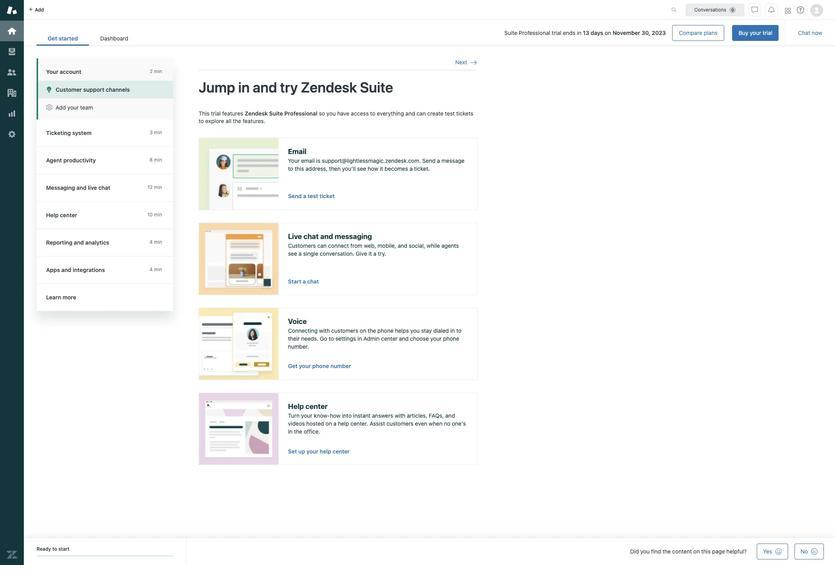 Task type: vqa. For each thing, say whether or not it's contained in the screenshot.
PAGE
yes



Task type: locate. For each thing, give the bounding box(es) containing it.
1 vertical spatial get
[[288, 363, 298, 370]]

professional left so
[[284, 110, 317, 117]]

0 vertical spatial how
[[368, 165, 378, 172]]

1 vertical spatial help
[[320, 448, 331, 455]]

on inside section
[[605, 29, 611, 36]]

videos
[[288, 420, 305, 427]]

help inside help center turn your know-how into instant answers with articles, faqs, and videos hosted on a help center. assist customers even when no one's in the office.
[[338, 420, 349, 427]]

your down the email
[[288, 157, 300, 164]]

2 vertical spatial you
[[640, 548, 650, 555]]

1 vertical spatial can
[[317, 243, 327, 249]]

jump in and try zendesk suite
[[199, 79, 393, 96]]

2 horizontal spatial trial
[[763, 29, 772, 36]]

0 vertical spatial your
[[46, 68, 58, 75]]

1 vertical spatial suite
[[360, 79, 393, 96]]

how
[[368, 165, 378, 172], [330, 413, 341, 419]]

4 min inside reporting and analytics heading
[[150, 239, 162, 245]]

get your phone number
[[288, 363, 351, 370]]

content
[[672, 548, 692, 555]]

see inside live chat and messaging customers can connect from web, mobile, and social, while agents see a single conversation. give it a try.
[[288, 250, 297, 257]]

1 horizontal spatial send
[[422, 157, 436, 164]]

in right jump
[[238, 79, 250, 96]]

0 vertical spatial suite
[[504, 29, 517, 36]]

number
[[331, 363, 351, 370]]

and right everything
[[406, 110, 415, 117]]

to
[[370, 110, 375, 117], [199, 118, 204, 124], [288, 165, 293, 172], [456, 328, 462, 334], [329, 335, 334, 342], [52, 546, 57, 552]]

0 vertical spatial professional
[[519, 29, 550, 36]]

your up hosted
[[301, 413, 312, 419]]

4 min inside 'apps and integrations' heading
[[150, 267, 162, 273]]

your inside voice connecting with customers on the phone helps you stay dialed in to their needs. go to settings in admin center and choose your phone number.
[[430, 335, 442, 342]]

min inside 'apps and integrations' heading
[[154, 267, 162, 273]]

this inside email your email is support@lightlessmagic.zendesk.com. send a message to this address, then you'll see how it becomes a ticket.
[[295, 165, 304, 172]]

help center
[[46, 212, 77, 219]]

0 vertical spatial you
[[327, 110, 336, 117]]

min inside "agent productivity" heading
[[154, 157, 162, 163]]

0 vertical spatial 4
[[150, 239, 153, 245]]

reporting and analytics
[[46, 239, 109, 246]]

5 min from the top
[[154, 212, 162, 218]]

on inside help center turn your know-how into instant answers with articles, faqs, and videos hosted on a help center. assist customers even when no one's in the office.
[[326, 420, 332, 427]]

0 horizontal spatial customers
[[331, 328, 358, 334]]

a inside button
[[303, 278, 306, 285]]

1 horizontal spatial zendesk
[[301, 79, 357, 96]]

1 vertical spatial 4 min
[[150, 267, 162, 273]]

reporting
[[46, 239, 72, 246]]

2 4 from the top
[[150, 267, 153, 273]]

center down "helps"
[[381, 335, 398, 342]]

add your team button
[[38, 99, 173, 116]]

1 vertical spatial customers
[[387, 420, 414, 427]]

min inside messaging and live chat heading
[[154, 184, 162, 190]]

how inside help center turn your know-how into instant answers with articles, faqs, and videos hosted on a help center. assist customers even when no one's in the office.
[[330, 413, 341, 419]]

you inside footer
[[640, 548, 650, 555]]

1 vertical spatial chat
[[304, 232, 319, 241]]

customer support channels
[[56, 86, 130, 93]]

section containing suite professional trial ends in
[[146, 25, 779, 41]]

up
[[298, 448, 305, 455]]

0 horizontal spatial send
[[288, 193, 302, 200]]

min inside the your account heading
[[154, 68, 162, 74]]

it down support@lightlessmagic.zendesk.com. on the top
[[380, 165, 383, 172]]

needs.
[[301, 335, 318, 342]]

1 vertical spatial test
[[308, 193, 318, 200]]

0 horizontal spatial your
[[46, 68, 58, 75]]

zendesk products image
[[785, 8, 791, 13]]

0 horizontal spatial with
[[319, 328, 330, 334]]

0 horizontal spatial suite
[[269, 110, 283, 117]]

0 vertical spatial get
[[48, 35, 57, 42]]

add
[[35, 7, 44, 13]]

region containing email
[[199, 109, 478, 478]]

help up turn
[[288, 402, 304, 411]]

compare plans button
[[672, 25, 724, 41]]

you right so
[[327, 110, 336, 117]]

center inside button
[[333, 448, 350, 455]]

0 vertical spatial zendesk
[[301, 79, 357, 96]]

2 min
[[150, 68, 162, 74]]

voice connecting with customers on the phone helps you stay dialed in to their needs. go to settings in admin center and choose your phone number.
[[288, 317, 462, 350]]

in right dialed in the right bottom of the page
[[450, 328, 455, 334]]

1 vertical spatial 4
[[150, 267, 153, 273]]

get inside tab list
[[48, 35, 57, 42]]

1 vertical spatial with
[[395, 413, 405, 419]]

center.
[[351, 420, 368, 427]]

section
[[146, 25, 779, 41]]

organizations image
[[7, 88, 17, 98]]

1 vertical spatial zendesk
[[245, 110, 268, 117]]

1 horizontal spatial help
[[338, 420, 349, 427]]

system
[[72, 130, 92, 136]]

your inside email your email is support@lightlessmagic.zendesk.com. send a message to this address, then you'll see how it becomes a ticket.
[[288, 157, 300, 164]]

messaging
[[46, 184, 75, 191]]

0 vertical spatial test
[[445, 110, 455, 117]]

can inside live chat and messaging customers can connect from web, mobile, and social, while agents see a single conversation. give it a try.
[[317, 243, 327, 249]]

views image
[[7, 46, 17, 57]]

region
[[199, 109, 478, 478]]

ready
[[37, 546, 51, 552]]

chat
[[98, 184, 110, 191], [304, 232, 319, 241], [307, 278, 319, 285]]

to right dialed in the right bottom of the page
[[456, 328, 462, 334]]

with left the articles,
[[395, 413, 405, 419]]

1 4 from the top
[[150, 239, 153, 245]]

0 horizontal spatial zendesk
[[245, 110, 268, 117]]

did
[[630, 548, 639, 555]]

1 horizontal spatial phone
[[378, 328, 394, 334]]

customers image
[[7, 67, 17, 77]]

0 vertical spatial phone
[[378, 328, 394, 334]]

the right all
[[233, 118, 241, 124]]

and left try
[[253, 79, 277, 96]]

0 vertical spatial help
[[338, 420, 349, 427]]

0 vertical spatial help
[[46, 212, 58, 219]]

your right buy
[[750, 29, 761, 36]]

4 min for analytics
[[150, 239, 162, 245]]

conversations button
[[686, 3, 745, 16]]

chat up customers
[[304, 232, 319, 241]]

send left ticket
[[288, 193, 302, 200]]

stay
[[421, 328, 432, 334]]

2 vertical spatial chat
[[307, 278, 319, 285]]

1 horizontal spatial test
[[445, 110, 455, 117]]

customers up settings
[[331, 328, 358, 334]]

this down email
[[295, 165, 304, 172]]

in left 13 at right
[[577, 29, 582, 36]]

a right start
[[303, 278, 306, 285]]

started
[[59, 35, 78, 42]]

0 horizontal spatial how
[[330, 413, 341, 419]]

the right find
[[663, 548, 671, 555]]

phone up admin
[[378, 328, 394, 334]]

you for did
[[640, 548, 650, 555]]

dashboard tab
[[89, 31, 139, 46]]

their
[[288, 335, 300, 342]]

the up admin
[[368, 328, 376, 334]]

integrations
[[73, 267, 105, 273]]

try.
[[378, 250, 386, 257]]

in down 'videos'
[[288, 428, 293, 435]]

example of email conversation inside of the ticketing system and the customer is asking the agent about reimbursement policy. image
[[199, 138, 279, 210]]

phone
[[378, 328, 394, 334], [443, 335, 459, 342], [312, 363, 329, 370]]

2 4 min from the top
[[150, 267, 162, 273]]

0 horizontal spatial help
[[320, 448, 331, 455]]

the
[[233, 118, 241, 124], [368, 328, 376, 334], [294, 428, 302, 435], [663, 548, 671, 555]]

0 vertical spatial with
[[319, 328, 330, 334]]

trial
[[552, 29, 562, 36], [763, 29, 772, 36], [211, 110, 221, 117]]

it down web,
[[369, 250, 372, 257]]

in inside content-title region
[[238, 79, 250, 96]]

0 horizontal spatial help
[[46, 212, 58, 219]]

your down dialed in the right bottom of the page
[[430, 335, 442, 342]]

0 horizontal spatial it
[[369, 250, 372, 257]]

0 vertical spatial can
[[417, 110, 426, 117]]

trial left 'ends'
[[552, 29, 562, 36]]

help inside help center turn your know-how into instant answers with articles, faqs, and videos hosted on a help center. assist customers even when no one's in the office.
[[288, 402, 304, 411]]

you for so
[[327, 110, 336, 117]]

this
[[199, 110, 210, 117]]

set
[[288, 448, 297, 455]]

0 vertical spatial 4 min
[[150, 239, 162, 245]]

zendesk up so
[[301, 79, 357, 96]]

and left analytics
[[74, 239, 84, 246]]

min for agent productivity
[[154, 157, 162, 163]]

0 horizontal spatial can
[[317, 243, 327, 249]]

0 vertical spatial send
[[422, 157, 436, 164]]

0 vertical spatial this
[[295, 165, 304, 172]]

and inside voice connecting with customers on the phone helps you stay dialed in to their needs. go to settings in admin center and choose your phone number.
[[399, 335, 409, 342]]

and up no
[[445, 413, 455, 419]]

1 vertical spatial see
[[288, 250, 297, 257]]

4 for reporting and analytics
[[150, 239, 153, 245]]

1 vertical spatial help
[[288, 402, 304, 411]]

4 min for integrations
[[150, 267, 162, 273]]

live
[[288, 232, 302, 241]]

suite inside section
[[504, 29, 517, 36]]

voice
[[288, 317, 307, 326]]

tab list
[[37, 31, 139, 46]]

4 min
[[150, 239, 162, 245], [150, 267, 162, 273]]

a left message
[[437, 157, 440, 164]]

1 vertical spatial phone
[[443, 335, 459, 342]]

all
[[226, 118, 231, 124]]

professional left 'ends'
[[519, 29, 550, 36]]

help
[[338, 420, 349, 427], [320, 448, 331, 455]]

get
[[48, 35, 57, 42], [288, 363, 298, 370]]

get started
[[48, 35, 78, 42]]

how inside email your email is support@lightlessmagic.zendesk.com. send a message to this address, then you'll see how it becomes a ticket.
[[368, 165, 378, 172]]

can left the create
[[417, 110, 426, 117]]

get left started
[[48, 35, 57, 42]]

7 min from the top
[[154, 267, 162, 273]]

4 inside 'apps and integrations' heading
[[150, 267, 153, 273]]

1 horizontal spatial see
[[357, 165, 366, 172]]

3 min from the top
[[154, 157, 162, 163]]

apps and integrations
[[46, 267, 105, 273]]

and right apps
[[61, 267, 71, 273]]

the down 'videos'
[[294, 428, 302, 435]]

1 min from the top
[[154, 68, 162, 74]]

6 min from the top
[[154, 239, 162, 245]]

1 vertical spatial you
[[410, 328, 420, 334]]

get help image
[[797, 6, 804, 14]]

trial for your
[[763, 29, 772, 36]]

how down support@lightlessmagic.zendesk.com. on the top
[[368, 165, 378, 172]]

your left account
[[46, 68, 58, 75]]

help right up
[[320, 448, 331, 455]]

1 horizontal spatial this
[[701, 548, 711, 555]]

0 horizontal spatial phone
[[312, 363, 329, 370]]

1 vertical spatial how
[[330, 413, 341, 419]]

1 horizontal spatial help
[[288, 402, 304, 411]]

customers inside help center turn your know-how into instant answers with articles, faqs, and videos hosted on a help center. assist customers even when no one's in the office.
[[387, 420, 414, 427]]

get for get started
[[48, 35, 57, 42]]

to down the email
[[288, 165, 293, 172]]

test left ticket
[[308, 193, 318, 200]]

then
[[329, 165, 341, 172]]

and left live
[[76, 184, 86, 191]]

with up go
[[319, 328, 330, 334]]

you up "choose"
[[410, 328, 420, 334]]

can inside the so you have access to everything and can create test tickets to explore all the features.
[[417, 110, 426, 117]]

min inside ticketing system heading
[[154, 130, 162, 135]]

get started image
[[7, 26, 17, 36]]

ticketing system heading
[[37, 120, 181, 147]]

admin image
[[7, 129, 17, 139]]

chat right start
[[307, 278, 319, 285]]

2 horizontal spatial suite
[[504, 29, 517, 36]]

support@lightlessmagic.zendesk.com.
[[322, 157, 421, 164]]

phone down dialed in the right bottom of the page
[[443, 335, 459, 342]]

example of conversation inside of messaging and the customer is asking the agent about changing the size of the retail order. image
[[199, 223, 279, 295]]

4 min from the top
[[154, 184, 162, 190]]

center down messaging
[[60, 212, 77, 219]]

on right days
[[605, 29, 611, 36]]

this left page
[[701, 548, 711, 555]]

on right content
[[694, 548, 700, 555]]

in left admin
[[358, 335, 362, 342]]

assist
[[370, 420, 385, 427]]

1 horizontal spatial it
[[380, 165, 383, 172]]

help down into
[[338, 420, 349, 427]]

try
[[280, 79, 298, 96]]

the inside the so you have access to everything and can create test tickets to explore all the features.
[[233, 118, 241, 124]]

min inside help center 'heading'
[[154, 212, 162, 218]]

footer
[[24, 538, 835, 565]]

learn
[[46, 294, 61, 301]]

reporting image
[[7, 108, 17, 119]]

chat inside button
[[307, 278, 319, 285]]

becomes
[[385, 165, 408, 172]]

help up reporting on the left top of the page
[[46, 212, 58, 219]]

into
[[342, 413, 352, 419]]

email
[[288, 147, 307, 156]]

1 4 min from the top
[[150, 239, 162, 245]]

1 horizontal spatial how
[[368, 165, 378, 172]]

no button
[[795, 544, 824, 560]]

center down into
[[333, 448, 350, 455]]

with
[[319, 328, 330, 334], [395, 413, 405, 419]]

a left ticket.
[[410, 165, 413, 172]]

turn
[[288, 413, 300, 419]]

zendesk support image
[[7, 5, 17, 15]]

agent productivity
[[46, 157, 96, 164]]

ticket.
[[414, 165, 430, 172]]

center up know-
[[306, 402, 328, 411]]

1 horizontal spatial with
[[395, 413, 405, 419]]

how left into
[[330, 413, 341, 419]]

in inside help center turn your know-how into instant answers with articles, faqs, and videos hosted on a help center. assist customers even when no one's in the office.
[[288, 428, 293, 435]]

messaging and live chat
[[46, 184, 110, 191]]

help inside 'heading'
[[46, 212, 58, 219]]

min inside reporting and analytics heading
[[154, 239, 162, 245]]

4 inside reporting and analytics heading
[[150, 239, 153, 245]]

0 vertical spatial it
[[380, 165, 383, 172]]

to inside footer
[[52, 546, 57, 552]]

a left ticket
[[303, 193, 306, 200]]

your right add
[[67, 104, 79, 111]]

find
[[651, 548, 661, 555]]

2 vertical spatial suite
[[269, 110, 283, 117]]

2
[[150, 68, 153, 74]]

it
[[380, 165, 383, 172], [369, 250, 372, 257]]

is
[[316, 157, 320, 164]]

zendesk up features.
[[245, 110, 268, 117]]

get down number.
[[288, 363, 298, 370]]

2 horizontal spatial phone
[[443, 335, 459, 342]]

to inside email your email is support@lightlessmagic.zendesk.com. send a message to this address, then you'll see how it becomes a ticket.
[[288, 165, 293, 172]]

0 horizontal spatial this
[[295, 165, 304, 172]]

2 min from the top
[[154, 130, 162, 135]]

chat right live
[[98, 184, 110, 191]]

1 horizontal spatial get
[[288, 363, 298, 370]]

0 horizontal spatial you
[[327, 110, 336, 117]]

see inside email your email is support@lightlessmagic.zendesk.com. send a message to this address, then you'll see how it becomes a ticket.
[[357, 165, 366, 172]]

learn more
[[46, 294, 76, 301]]

0 horizontal spatial see
[[288, 250, 297, 257]]

the inside help center turn your know-how into instant answers with articles, faqs, and videos hosted on a help center. assist customers even when no one's in the office.
[[294, 428, 302, 435]]

no
[[444, 420, 450, 427]]

send up ticket.
[[422, 157, 436, 164]]

a down customers
[[299, 250, 302, 257]]

1 vertical spatial your
[[288, 157, 300, 164]]

to left start
[[52, 546, 57, 552]]

your
[[46, 68, 58, 75], [288, 157, 300, 164]]

suite
[[504, 29, 517, 36], [360, 79, 393, 96], [269, 110, 283, 117]]

0 horizontal spatial get
[[48, 35, 57, 42]]

on
[[605, 29, 611, 36], [360, 328, 366, 334], [326, 420, 332, 427], [694, 548, 700, 555]]

trial inside button
[[763, 29, 772, 36]]

1 vertical spatial this
[[701, 548, 711, 555]]

a right hosted
[[333, 420, 336, 427]]

1 horizontal spatial you
[[410, 328, 420, 334]]

answers
[[372, 413, 393, 419]]

0 vertical spatial customers
[[331, 328, 358, 334]]

faqs,
[[429, 413, 444, 419]]

customers down the articles,
[[387, 420, 414, 427]]

dialed
[[433, 328, 449, 334]]

suite inside content-title region
[[360, 79, 393, 96]]

compare
[[679, 29, 702, 36]]

phone left the number at bottom
[[312, 363, 329, 370]]

your right up
[[307, 448, 318, 455]]

and down "helps"
[[399, 335, 409, 342]]

and
[[253, 79, 277, 96], [406, 110, 415, 117], [76, 184, 86, 191], [320, 232, 333, 241], [74, 239, 84, 246], [398, 243, 407, 249], [61, 267, 71, 273], [399, 335, 409, 342], [445, 413, 455, 419]]

1 horizontal spatial trial
[[552, 29, 562, 36]]

1 horizontal spatial suite
[[360, 79, 393, 96]]

see down customers
[[288, 250, 297, 257]]

0 horizontal spatial professional
[[284, 110, 317, 117]]

you inside the so you have access to everything and can create test tickets to explore all the features.
[[327, 110, 336, 117]]

0 horizontal spatial test
[[308, 193, 318, 200]]

your inside help center turn your know-how into instant answers with articles, faqs, and videos hosted on a help center. assist customers even when no one's in the office.
[[301, 413, 312, 419]]

suite professional trial ends in 13 days on november 30, 2023
[[504, 29, 666, 36]]

1 horizontal spatial your
[[288, 157, 300, 164]]

1 horizontal spatial customers
[[387, 420, 414, 427]]

can up the single at the top of the page
[[317, 243, 327, 249]]

to right the access
[[370, 110, 375, 117]]

on down know-
[[326, 420, 332, 427]]

suite inside region
[[269, 110, 283, 117]]

test right the create
[[445, 110, 455, 117]]

4 for apps and integrations
[[150, 267, 153, 273]]

even
[[415, 420, 427, 427]]

2 horizontal spatial you
[[640, 548, 650, 555]]

0 vertical spatial see
[[357, 165, 366, 172]]

with inside help center turn your know-how into instant answers with articles, faqs, and videos hosted on a help center. assist customers even when no one's in the office.
[[395, 413, 405, 419]]

1 vertical spatial it
[[369, 250, 372, 257]]

social,
[[409, 243, 425, 249]]

trial down notifications image
[[763, 29, 772, 36]]

see down support@lightlessmagic.zendesk.com. on the top
[[357, 165, 366, 172]]

1 horizontal spatial can
[[417, 110, 426, 117]]

zendesk image
[[7, 550, 17, 560]]

0 vertical spatial chat
[[98, 184, 110, 191]]

start
[[58, 546, 70, 552]]

live chat and messaging customers can connect from web, mobile, and social, while agents see a single conversation. give it a try.
[[288, 232, 459, 257]]

help for help center
[[46, 212, 58, 219]]

you right did
[[640, 548, 650, 555]]

on up admin
[[360, 328, 366, 334]]

trial up explore
[[211, 110, 221, 117]]

add button
[[24, 0, 49, 19]]



Task type: describe. For each thing, give the bounding box(es) containing it.
conversation.
[[320, 250, 354, 257]]

tab list containing get started
[[37, 31, 139, 46]]

agent productivity heading
[[37, 147, 181, 174]]

chat inside live chat and messaging customers can connect from web, mobile, and social, while agents see a single conversation. give it a try.
[[304, 232, 319, 241]]

center inside voice connecting with customers on the phone helps you stay dialed in to their needs. go to settings in admin center and choose your phone number.
[[381, 335, 398, 342]]

example of how the agent accepts an incoming phone call as well as how to log the details of the call. image
[[199, 308, 279, 380]]

number.
[[288, 343, 309, 350]]

get your phone number link
[[288, 363, 351, 370]]

on inside footer
[[694, 548, 700, 555]]

send a test ticket link
[[288, 193, 335, 200]]

trial for professional
[[552, 29, 562, 36]]

apps and integrations heading
[[37, 257, 181, 284]]

min for help center
[[154, 212, 162, 218]]

and left the social,
[[398, 243, 407, 249]]

message
[[442, 157, 465, 164]]

articles,
[[407, 413, 427, 419]]

team
[[80, 104, 93, 111]]

create
[[427, 110, 444, 117]]

chat
[[798, 29, 810, 36]]

a inside help center turn your know-how into instant answers with articles, faqs, and videos hosted on a help center. assist customers even when no one's in the office.
[[333, 420, 336, 427]]

customers inside voice connecting with customers on the phone helps you stay dialed in to their needs. go to settings in admin center and choose your phone number.
[[331, 328, 358, 334]]

send a test ticket
[[288, 193, 335, 200]]

single
[[303, 250, 318, 257]]

ticketing system
[[46, 130, 92, 136]]

and inside the so you have access to everything and can create test tickets to explore all the features.
[[406, 110, 415, 117]]

min for messaging and live chat
[[154, 184, 162, 190]]

messaging
[[335, 232, 372, 241]]

when
[[429, 420, 443, 427]]

help inside button
[[320, 448, 331, 455]]

center inside help center turn your know-how into instant answers with articles, faqs, and videos hosted on a help center. assist customers even when no one's in the office.
[[306, 402, 328, 411]]

days
[[591, 29, 603, 36]]

it inside live chat and messaging customers can connect from web, mobile, and social, while agents see a single conversation. give it a try.
[[369, 250, 372, 257]]

did you find the content on this page helpful?
[[630, 548, 747, 555]]

send inside email your email is support@lightlessmagic.zendesk.com. send a message to this address, then you'll see how it becomes a ticket.
[[422, 157, 436, 164]]

access
[[351, 110, 369, 117]]

customer
[[56, 86, 82, 93]]

next button
[[455, 59, 477, 66]]

this trial features zendesk suite professional
[[199, 110, 317, 117]]

the inside voice connecting with customers on the phone helps you stay dialed in to their needs. go to settings in admin center and choose your phone number.
[[368, 328, 376, 334]]

one's
[[452, 420, 466, 427]]

helpful?
[[727, 548, 747, 555]]

start a chat button
[[288, 278, 319, 285]]

messaging and live chat heading
[[37, 174, 181, 202]]

0 horizontal spatial trial
[[211, 110, 221, 117]]

min for reporting and analytics
[[154, 239, 162, 245]]

1 vertical spatial professional
[[284, 110, 317, 117]]

while
[[427, 243, 440, 249]]

min for your account
[[154, 68, 162, 74]]

know-
[[314, 413, 330, 419]]

test inside the so you have access to everything and can create test tickets to explore all the features.
[[445, 110, 455, 117]]

a left try.
[[373, 250, 376, 257]]

with inside voice connecting with customers on the phone helps you stay dialed in to their needs. go to settings in admin center and choose your phone number.
[[319, 328, 330, 334]]

ends
[[563, 29, 576, 36]]

reporting and analytics heading
[[37, 229, 181, 257]]

buy your trial
[[739, 29, 772, 36]]

and inside content-title region
[[253, 79, 277, 96]]

page
[[712, 548, 725, 555]]

account
[[60, 68, 81, 75]]

ready to start
[[37, 546, 70, 552]]

center inside 'heading'
[[60, 212, 77, 219]]

conversations
[[694, 7, 726, 13]]

help center turn your know-how into instant answers with articles, faqs, and videos hosted on a help center. assist customers even when no one's in the office.
[[288, 402, 466, 435]]

analytics
[[85, 239, 109, 246]]

ticket
[[320, 193, 335, 200]]

set up your help center button
[[288, 448, 350, 455]]

main element
[[0, 0, 24, 565]]

yes
[[763, 548, 772, 555]]

dashboard
[[100, 35, 128, 42]]

helps
[[395, 328, 409, 334]]

13
[[583, 29, 589, 36]]

give
[[356, 250, 367, 257]]

10
[[147, 212, 153, 218]]

tickets
[[456, 110, 473, 117]]

help center heading
[[37, 202, 181, 229]]

from
[[350, 243, 362, 249]]

agent
[[46, 157, 62, 164]]

compare plans
[[679, 29, 718, 36]]

your down number.
[[299, 363, 311, 370]]

content-title region
[[199, 78, 477, 97]]

1 vertical spatial send
[[288, 193, 302, 200]]

button displays agent's chat status as invisible. image
[[752, 7, 758, 13]]

example of a help center article. image
[[199, 393, 279, 465]]

and inside heading
[[76, 184, 86, 191]]

email your email is support@lightlessmagic.zendesk.com. send a message to this address, then you'll see how it becomes a ticket.
[[288, 147, 465, 172]]

so
[[319, 110, 325, 117]]

you inside voice connecting with customers on the phone helps you stay dialed in to their needs. go to settings in admin center and choose your phone number.
[[410, 328, 420, 334]]

2 vertical spatial phone
[[312, 363, 329, 370]]

min for ticketing system
[[154, 130, 162, 135]]

zendesk inside content-title region
[[301, 79, 357, 96]]

footer containing did you find the content on this page helpful?
[[24, 538, 835, 565]]

3
[[150, 130, 153, 135]]

buy your trial button
[[732, 25, 779, 41]]

the inside footer
[[663, 548, 671, 555]]

and up connect on the left top
[[320, 232, 333, 241]]

live
[[88, 184, 97, 191]]

yes button
[[757, 544, 788, 560]]

chat inside heading
[[98, 184, 110, 191]]

add
[[56, 104, 66, 111]]

office.
[[304, 428, 320, 435]]

mobile,
[[378, 243, 396, 249]]

min for apps and integrations
[[154, 267, 162, 273]]

november
[[613, 29, 640, 36]]

explore
[[205, 118, 224, 124]]

apps
[[46, 267, 60, 273]]

start
[[288, 278, 301, 285]]

12 min
[[148, 184, 162, 190]]

customers
[[288, 243, 316, 249]]

30,
[[642, 29, 650, 36]]

start a chat
[[288, 278, 319, 285]]

help for help center turn your know-how into instant answers with articles, faqs, and videos hosted on a help center. assist customers even when no one's in the office.
[[288, 402, 304, 411]]

address,
[[306, 165, 328, 172]]

3 min
[[150, 130, 162, 135]]

1 horizontal spatial professional
[[519, 29, 550, 36]]

12
[[148, 184, 153, 190]]

chat now button
[[792, 25, 829, 41]]

November 30, 2023 text field
[[613, 29, 666, 36]]

your account
[[46, 68, 81, 75]]

hosted
[[306, 420, 324, 427]]

to right go
[[329, 335, 334, 342]]

next
[[455, 59, 467, 66]]

get for get your phone number
[[288, 363, 298, 370]]

on inside voice connecting with customers on the phone helps you stay dialed in to their needs. go to settings in admin center and choose your phone number.
[[360, 328, 366, 334]]

learn more heading
[[37, 284, 181, 312]]

it inside email your email is support@lightlessmagic.zendesk.com. send a message to this address, then you'll see how it becomes a ticket.
[[380, 165, 383, 172]]

to down this
[[199, 118, 204, 124]]

chat now
[[798, 29, 822, 36]]

your inside heading
[[46, 68, 58, 75]]

no
[[801, 548, 808, 555]]

and inside help center turn your know-how into instant answers with articles, faqs, and videos hosted on a help center. assist customers even when no one's in the office.
[[445, 413, 455, 419]]

email
[[301, 157, 315, 164]]

8
[[150, 157, 153, 163]]

connecting
[[288, 328, 318, 334]]

web,
[[364, 243, 376, 249]]

set up your help center
[[288, 448, 350, 455]]

progress-bar progress bar
[[37, 556, 173, 557]]

notifications image
[[768, 7, 775, 13]]

your account heading
[[37, 58, 181, 81]]

this inside footer
[[701, 548, 711, 555]]

learn more button
[[37, 284, 172, 311]]



